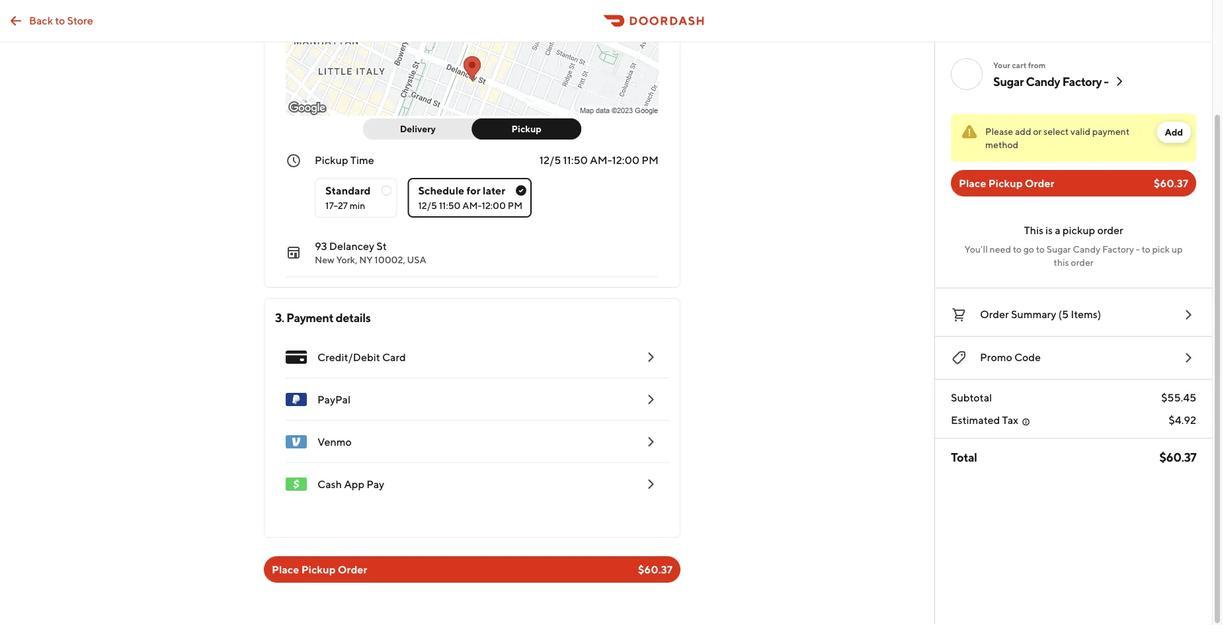 Task type: vqa. For each thing, say whether or not it's contained in the screenshot.
mi related to Rice & Nori
no



Task type: describe. For each thing, give the bounding box(es) containing it.
standard
[[326, 184, 371, 197]]

sugar inside you'll need to go to sugar candy factory - to pick up this order
[[1047, 244, 1072, 255]]

option group containing standard
[[315, 167, 659, 218]]

select
[[1044, 126, 1069, 137]]

sugar candy factory - button
[[994, 73, 1128, 89]]

cart
[[1013, 60, 1027, 69]]

a
[[1056, 224, 1061, 237]]

details
[[336, 310, 371, 325]]

app
[[344, 478, 365, 491]]

or
[[1034, 126, 1042, 137]]

0 vertical spatial order
[[1098, 224, 1124, 237]]

items)
[[1072, 308, 1102, 321]]

min
[[350, 200, 366, 211]]

you'll need to go to sugar candy factory - to pick up this order
[[965, 244, 1184, 268]]

sugar candy factory -
[[994, 74, 1110, 88]]

to inside button
[[55, 14, 65, 26]]

pick
[[1153, 244, 1171, 255]]

schedule
[[419, 184, 465, 197]]

usa
[[407, 254, 427, 265]]

add new payment method image
[[643, 349, 659, 365]]

back to store
[[29, 14, 93, 26]]

st
[[377, 240, 387, 252]]

pickup
[[1063, 224, 1096, 237]]

11:50 inside option group
[[439, 200, 461, 211]]

add new payment method image for paypal
[[643, 392, 659, 408]]

0 horizontal spatial order
[[338, 564, 368, 576]]

93
[[315, 240, 327, 252]]

for
[[467, 184, 481, 197]]

cash
[[318, 478, 342, 491]]

2 vertical spatial $60.37
[[638, 564, 673, 576]]

2 horizontal spatial order
[[1026, 177, 1055, 190]]

1 horizontal spatial am-
[[590, 154, 612, 166]]

later
[[483, 184, 506, 197]]

to left go
[[1014, 244, 1022, 255]]

0 horizontal spatial am-
[[463, 200, 482, 211]]

please
[[986, 126, 1014, 137]]

candy inside you'll need to go to sugar candy factory - to pick up this order
[[1074, 244, 1101, 255]]

3. payment
[[275, 310, 334, 325]]

venmo
[[318, 436, 352, 448]]

pay
[[367, 478, 385, 491]]

need
[[990, 244, 1012, 255]]

to left pick
[[1143, 244, 1151, 255]]

order summary (5 items)
[[981, 308, 1102, 321]]

up
[[1173, 244, 1184, 255]]

0 horizontal spatial 12:00
[[482, 200, 506, 211]]

1 vertical spatial $60.37
[[1160, 450, 1197, 464]]

order inside button
[[981, 308, 1010, 321]]

- inside button
[[1105, 74, 1110, 88]]

credit/debit
[[318, 351, 380, 364]]

0 vertical spatial pm
[[642, 154, 659, 166]]

code
[[1015, 351, 1042, 364]]

add
[[1016, 126, 1032, 137]]

factory inside you'll need to go to sugar candy factory - to pick up this order
[[1103, 244, 1135, 255]]

12/5 inside option group
[[419, 200, 437, 211]]

add new payment method image for venmo
[[643, 434, 659, 450]]

0 horizontal spatial place
[[272, 564, 299, 576]]

tax
[[1003, 414, 1019, 427]]

add button
[[1158, 122, 1192, 143]]



Task type: locate. For each thing, give the bounding box(es) containing it.
0 vertical spatial 12/5
[[540, 154, 561, 166]]

1 horizontal spatial 12/5 11:50 am-12:00 pm
[[540, 154, 659, 166]]

delancey
[[329, 240, 375, 252]]

12/5
[[540, 154, 561, 166], [419, 200, 437, 211]]

Delivery radio
[[363, 118, 481, 140]]

is
[[1046, 224, 1054, 237]]

0 horizontal spatial 12/5
[[419, 200, 437, 211]]

credit/debit card
[[318, 351, 406, 364]]

1 vertical spatial sugar
[[1047, 244, 1072, 255]]

1 horizontal spatial place pickup order
[[960, 177, 1055, 190]]

1 vertical spatial order
[[1072, 257, 1094, 268]]

1 horizontal spatial 11:50
[[563, 154, 588, 166]]

- inside you'll need to go to sugar candy factory - to pick up this order
[[1137, 244, 1141, 255]]

total
[[952, 450, 978, 464]]

payment
[[1093, 126, 1130, 137]]

status containing please add or select valid payment method
[[952, 114, 1197, 162]]

(5
[[1059, 308, 1069, 321]]

time
[[351, 154, 374, 166]]

1 horizontal spatial order
[[1098, 224, 1124, 237]]

1 vertical spatial 12/5
[[419, 200, 437, 211]]

candy down from
[[1027, 74, 1061, 88]]

estimated
[[952, 414, 1001, 427]]

factory left pick
[[1103, 244, 1135, 255]]

12/5 down schedule
[[419, 200, 437, 211]]

1 horizontal spatial pm
[[642, 154, 659, 166]]

this
[[1054, 257, 1070, 268]]

$60.37
[[1155, 177, 1189, 190], [1160, 450, 1197, 464], [638, 564, 673, 576]]

12/5 down "pickup" option
[[540, 154, 561, 166]]

1 horizontal spatial place
[[960, 177, 987, 190]]

menu containing credit/debit card
[[275, 336, 670, 506]]

option group
[[315, 167, 659, 218]]

3 add new payment method image from the top
[[643, 476, 659, 492]]

to right 'back'
[[55, 14, 65, 26]]

0 vertical spatial sugar
[[994, 74, 1025, 88]]

0 horizontal spatial candy
[[1027, 74, 1061, 88]]

ny
[[359, 254, 373, 265]]

add
[[1166, 127, 1184, 138]]

order right 'pickup'
[[1098, 224, 1124, 237]]

valid
[[1071, 126, 1091, 137]]

method
[[986, 139, 1019, 150]]

summary
[[1012, 308, 1057, 321]]

0 horizontal spatial 12/5 11:50 am-12:00 pm
[[419, 200, 523, 211]]

1 vertical spatial 12/5 11:50 am-12:00 pm
[[419, 200, 523, 211]]

add new payment method image
[[643, 392, 659, 408], [643, 434, 659, 450], [643, 476, 659, 492]]

1 horizontal spatial sugar
[[1047, 244, 1072, 255]]

candy
[[1027, 74, 1061, 88], [1074, 244, 1101, 255]]

0 horizontal spatial sugar
[[994, 74, 1025, 88]]

pm inside option group
[[508, 200, 523, 211]]

1 horizontal spatial order
[[981, 308, 1010, 321]]

1 vertical spatial 12:00
[[482, 200, 506, 211]]

am-
[[590, 154, 612, 166], [463, 200, 482, 211]]

your
[[994, 60, 1011, 69]]

order inside you'll need to go to sugar candy factory - to pick up this order
[[1072, 257, 1094, 268]]

0 horizontal spatial order
[[1072, 257, 1094, 268]]

schedule for later
[[419, 184, 506, 197]]

sugar
[[994, 74, 1025, 88], [1047, 244, 1072, 255]]

0 vertical spatial am-
[[590, 154, 612, 166]]

- left pick
[[1137, 244, 1141, 255]]

0 vertical spatial candy
[[1027, 74, 1061, 88]]

sugar inside sugar candy factory - button
[[994, 74, 1025, 88]]

1 vertical spatial -
[[1137, 244, 1141, 255]]

0 vertical spatial -
[[1105, 74, 1110, 88]]

17–27 min
[[326, 200, 366, 211]]

None radio
[[315, 178, 397, 218], [408, 178, 532, 218], [315, 178, 397, 218], [408, 178, 532, 218]]

- up payment
[[1105, 74, 1110, 88]]

0 horizontal spatial -
[[1105, 74, 1110, 88]]

1 vertical spatial add new payment method image
[[643, 434, 659, 450]]

1 vertical spatial candy
[[1074, 244, 1101, 255]]

93 delancey st new york,  ny 10002,  usa
[[315, 240, 427, 265]]

please add or select valid payment method
[[986, 126, 1130, 150]]

candy inside button
[[1027, 74, 1061, 88]]

promo code
[[981, 351, 1042, 364]]

2 add new payment method image from the top
[[643, 434, 659, 450]]

pickup time
[[315, 154, 374, 166]]

0 vertical spatial add new payment method image
[[643, 392, 659, 408]]

2 vertical spatial add new payment method image
[[643, 476, 659, 492]]

new
[[315, 254, 335, 265]]

factory
[[1063, 74, 1103, 88], [1103, 244, 1135, 255]]

2 vertical spatial order
[[338, 564, 368, 576]]

show menu image
[[286, 347, 307, 368]]

11:50 down "pickup" option
[[563, 154, 588, 166]]

0 horizontal spatial 11:50
[[439, 200, 461, 211]]

3. payment details
[[275, 310, 371, 325]]

delivery or pickup selector option group
[[363, 118, 582, 140]]

factory inside button
[[1063, 74, 1103, 88]]

17–27
[[326, 200, 348, 211]]

promo code button
[[952, 347, 1197, 369]]

0 horizontal spatial place pickup order
[[272, 564, 368, 576]]

-
[[1105, 74, 1110, 88], [1137, 244, 1141, 255]]

1 horizontal spatial -
[[1137, 244, 1141, 255]]

cash app pay
[[318, 478, 385, 491]]

11:50 down schedule
[[439, 200, 461, 211]]

0 horizontal spatial pm
[[508, 200, 523, 211]]

1 horizontal spatial candy
[[1074, 244, 1101, 255]]

to right go
[[1037, 244, 1046, 255]]

$4.92
[[1170, 414, 1197, 427]]

0 vertical spatial order
[[1026, 177, 1055, 190]]

1 add new payment method image from the top
[[643, 392, 659, 408]]

york,
[[336, 254, 358, 265]]

1 vertical spatial place
[[272, 564, 299, 576]]

11:50
[[563, 154, 588, 166], [439, 200, 461, 211]]

Pickup radio
[[472, 118, 582, 140]]

subtotal
[[952, 391, 993, 404]]

pickup inside "pickup" option
[[512, 123, 542, 134]]

place
[[960, 177, 987, 190], [272, 564, 299, 576]]

order
[[1026, 177, 1055, 190], [981, 308, 1010, 321], [338, 564, 368, 576]]

status
[[952, 114, 1197, 162]]

order right this
[[1072, 257, 1094, 268]]

go
[[1024, 244, 1035, 255]]

promo
[[981, 351, 1013, 364]]

sugar up this
[[1047, 244, 1072, 255]]

add new payment method image for cash app pay
[[643, 476, 659, 492]]

0 vertical spatial place pickup order
[[960, 177, 1055, 190]]

12/5 11:50 am-12:00 pm
[[540, 154, 659, 166], [419, 200, 523, 211]]

1 vertical spatial am-
[[463, 200, 482, 211]]

factory up valid
[[1063, 74, 1103, 88]]

to
[[55, 14, 65, 26], [1014, 244, 1022, 255], [1037, 244, 1046, 255], [1143, 244, 1151, 255]]

12:00
[[612, 154, 640, 166], [482, 200, 506, 211]]

0 vertical spatial 11:50
[[563, 154, 588, 166]]

0 vertical spatial 12/5 11:50 am-12:00 pm
[[540, 154, 659, 166]]

1 horizontal spatial 12/5
[[540, 154, 561, 166]]

sugar down your
[[994, 74, 1025, 88]]

12/5 11:50 am-12:00 pm inside option group
[[419, 200, 523, 211]]

place pickup order
[[960, 177, 1055, 190], [272, 564, 368, 576]]

from
[[1029, 60, 1046, 69]]

this
[[1025, 224, 1044, 237]]

1 horizontal spatial 12:00
[[612, 154, 640, 166]]

order summary (5 items) button
[[952, 304, 1197, 326]]

1 vertical spatial order
[[981, 308, 1010, 321]]

1 vertical spatial place pickup order
[[272, 564, 368, 576]]

your cart from
[[994, 60, 1046, 69]]

delivery
[[400, 123, 436, 134]]

1 vertical spatial pm
[[508, 200, 523, 211]]

card
[[382, 351, 406, 364]]

back
[[29, 14, 53, 26]]

this is a pickup order
[[1025, 224, 1124, 237]]

pm
[[642, 154, 659, 166], [508, 200, 523, 211]]

order
[[1098, 224, 1124, 237], [1072, 257, 1094, 268]]

menu
[[275, 336, 670, 506]]

1 vertical spatial 11:50
[[439, 200, 461, 211]]

10002,
[[375, 254, 406, 265]]

$55.45
[[1162, 391, 1197, 404]]

0 vertical spatial place
[[960, 177, 987, 190]]

store
[[67, 14, 93, 26]]

back to store button
[[0, 8, 101, 34]]

1 vertical spatial factory
[[1103, 244, 1135, 255]]

you'll
[[965, 244, 989, 255]]

0 vertical spatial factory
[[1063, 74, 1103, 88]]

candy down 'pickup'
[[1074, 244, 1101, 255]]

0 vertical spatial $60.37
[[1155, 177, 1189, 190]]

paypal
[[318, 393, 351, 406]]

0 vertical spatial 12:00
[[612, 154, 640, 166]]

pickup
[[512, 123, 542, 134], [315, 154, 348, 166], [989, 177, 1023, 190], [302, 564, 336, 576]]



